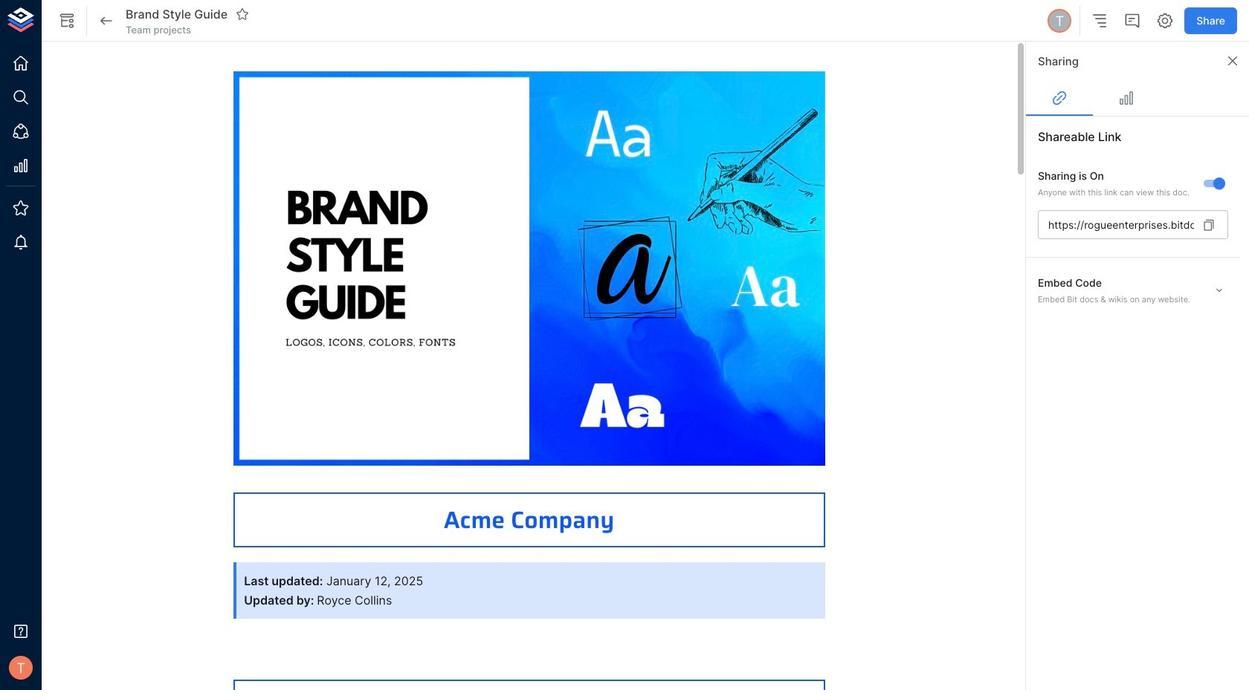 Task type: describe. For each thing, give the bounding box(es) containing it.
show wiki image
[[58, 12, 76, 30]]

favorite image
[[236, 7, 249, 21]]

go back image
[[97, 12, 115, 30]]



Task type: vqa. For each thing, say whether or not it's contained in the screenshot.
Remove Favorite ICON
no



Task type: locate. For each thing, give the bounding box(es) containing it.
comments image
[[1124, 12, 1141, 30]]

tab list
[[1026, 80, 1249, 116]]

settings image
[[1156, 12, 1174, 30]]

table of contents image
[[1091, 12, 1109, 30]]

None text field
[[1038, 211, 1194, 240]]



